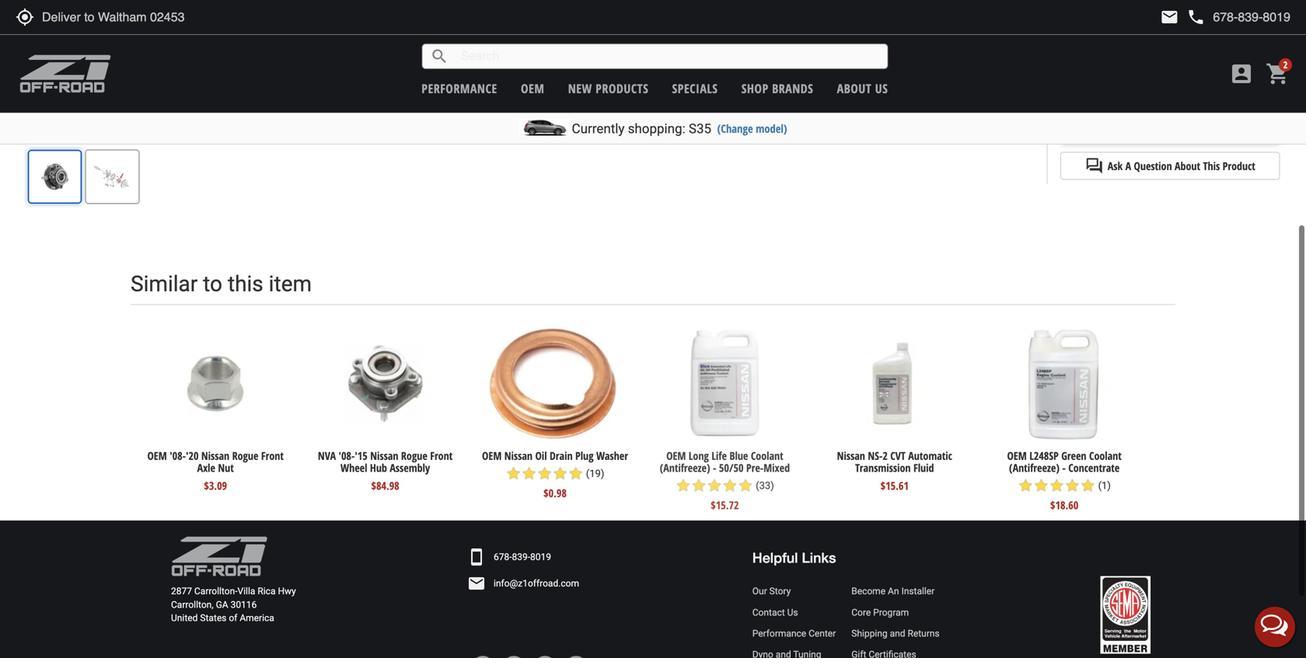 Task type: vqa. For each thing, say whether or not it's contained in the screenshot.
'Liqui' for Liqui Moly Molygen New Generation 0W-20 - 5L
no



Task type: describe. For each thing, give the bounding box(es) containing it.
(antifreeze) inside oem long life blue coolant (antifreeze) - 50/50 pre-mixed star star star star star (33) $15.72
[[660, 461, 710, 476]]

rogue for nut
[[232, 449, 259, 464]]

low
[[1209, 64, 1226, 76]]

states
[[200, 613, 227, 624]]

concentrate
[[1069, 461, 1120, 476]]

nissan inside oem '08-'20 nissan rogue front axle nut $3.09
[[201, 449, 230, 464]]

1 as from the left
[[1195, 64, 1206, 76]]

tiktok link image
[[565, 656, 588, 659]]

678-
[[494, 552, 512, 563]]

transmission
[[855, 461, 911, 476]]

performance center
[[753, 629, 836, 640]]

$0.98
[[544, 486, 567, 501]]

a
[[1126, 159, 1132, 173]]

similar to this item
[[131, 271, 312, 297]]

shopping_cart
[[1266, 61, 1291, 86]]

ask
[[1108, 159, 1123, 173]]

wheel
[[341, 461, 367, 476]]

our story link
[[753, 585, 836, 599]]

nva '08-'15 nissan rogue front wheel hub assembly $84.98
[[318, 449, 453, 493]]

$3.09
[[204, 479, 227, 493]]

payments
[[1131, 64, 1179, 76]]

center
[[809, 629, 836, 640]]

nissan inside nva '08-'15 nissan rogue front wheel hub assembly $84.98
[[370, 449, 399, 464]]

oem nissan oil drain plug washer star star star star star (19) $0.98
[[482, 449, 628, 501]]

shop brands link
[[742, 80, 814, 97]]

$18.60
[[1051, 498, 1079, 513]]

currently
[[572, 121, 625, 136]]

contact us
[[753, 608, 798, 618]]

shipping
[[852, 629, 888, 640]]

free
[[1110, 64, 1128, 76]]

contact us link
[[753, 606, 836, 620]]

- inside oem l248sp green coolant (antifreeze) - concentrate star star star star star (1) $18.60
[[1063, 461, 1066, 476]]

nissan inside nissan ns-2 cvt automatic transmission fluid $15.61
[[837, 449, 865, 464]]

(change
[[717, 121, 753, 136]]

2
[[883, 449, 888, 464]]

drain
[[550, 449, 573, 464]]

info@z1offroad.com
[[494, 579, 579, 589]]

long
[[689, 449, 709, 464]]

z1 company logo image
[[171, 537, 268, 578]]

0 horizontal spatial to
[[203, 271, 222, 297]]

blue
[[730, 449, 748, 464]]

front for nva '08-'15 nissan rogue front wheel hub assembly
[[430, 449, 453, 464]]

4 interest-free payments or as low as
[[1061, 64, 1241, 76]]

helpful
[[753, 550, 798, 567]]

account_box
[[1229, 61, 1254, 86]]

products
[[596, 80, 649, 97]]

our story
[[753, 586, 791, 597]]

about inside question_answer ask a question about this product
[[1175, 159, 1201, 173]]

add
[[1151, 117, 1172, 136]]

oem for oem nissan oil drain plug washer star star star star star (19) $0.98
[[482, 449, 502, 464]]

hwy
[[278, 586, 296, 597]]

contact
[[753, 608, 785, 618]]

0 vertical spatial about
[[837, 80, 872, 97]]

'20
[[186, 449, 199, 464]]

become
[[852, 586, 886, 597]]

item
[[269, 271, 312, 297]]

carrollton,
[[171, 600, 214, 611]]

'15
[[355, 449, 368, 464]]

z1 motorsports logo image
[[19, 54, 112, 93]]

l248sp
[[1030, 449, 1059, 464]]

oil
[[535, 449, 547, 464]]

assembly
[[390, 461, 430, 476]]

coolant inside oem l248sp green coolant (antifreeze) - concentrate star star star star star (1) $18.60
[[1089, 449, 1122, 464]]

washer
[[596, 449, 628, 464]]

'08- for '20
[[170, 449, 186, 464]]

shopping_cart link
[[1262, 61, 1291, 86]]

links
[[802, 550, 836, 567]]

united
[[171, 613, 198, 624]]

fluid
[[914, 461, 934, 476]]

email info@z1offroad.com
[[467, 575, 579, 593]]

us for contact us
[[787, 608, 798, 618]]

new products link
[[568, 80, 649, 97]]

new products
[[568, 80, 649, 97]]

villa
[[238, 586, 255, 597]]

facebook link image
[[533, 656, 557, 659]]

oem for oem
[[521, 80, 545, 97]]

mail link
[[1161, 8, 1179, 26]]

axle
[[197, 461, 215, 476]]

plug
[[575, 449, 594, 464]]

add_shopping_cart add to cart
[[1128, 117, 1213, 136]]

helpful links
[[753, 550, 836, 567]]

839-
[[512, 552, 530, 563]]

oem for oem long life blue coolant (antifreeze) - 50/50 pre-mixed star star star star star (33) $15.72
[[666, 449, 686, 464]]

of
[[229, 613, 237, 624]]

core program
[[852, 608, 909, 618]]

and
[[890, 629, 906, 640]]

shipping and returns
[[852, 629, 940, 640]]

Search search field
[[449, 44, 888, 68]]

oem '08-'20 nissan rogue front axle nut $3.09
[[147, 449, 284, 493]]

mail
[[1161, 8, 1179, 26]]

question
[[1134, 159, 1172, 173]]



Task type: locate. For each thing, give the bounding box(es) containing it.
this
[[1203, 159, 1220, 173]]

oem left l248sp at the bottom right
[[1007, 449, 1027, 464]]

0 horizontal spatial about
[[837, 80, 872, 97]]

'08- for '15
[[339, 449, 355, 464]]

front inside nva '08-'15 nissan rogue front wheel hub assembly $84.98
[[430, 449, 453, 464]]

1 horizontal spatial to
[[1176, 117, 1187, 136]]

brands
[[772, 80, 814, 97]]

become an installer
[[852, 586, 935, 597]]

cart
[[1191, 117, 1213, 136]]

1 vertical spatial us
[[787, 608, 798, 618]]

2 coolant from the left
[[1089, 449, 1122, 464]]

about left this
[[1175, 159, 1201, 173]]

1 horizontal spatial as
[[1229, 64, 1241, 76]]

sema member logo image
[[1101, 577, 1151, 655]]

(antifreeze) inside oem l248sp green coolant (antifreeze) - concentrate star star star star star (1) $18.60
[[1009, 461, 1060, 476]]

shipping and returns link
[[852, 628, 940, 641]]

story
[[770, 586, 791, 597]]

(antifreeze) left green
[[1009, 461, 1060, 476]]

'08-
[[170, 449, 186, 464], [339, 449, 355, 464]]

oem left new
[[521, 80, 545, 97]]

50/50
[[719, 461, 744, 476]]

2 rogue from the left
[[401, 449, 428, 464]]

1 - from the left
[[713, 461, 717, 476]]

oem inside oem '08-'20 nissan rogue front axle nut $3.09
[[147, 449, 167, 464]]

as right or
[[1195, 64, 1206, 76]]

cvt
[[891, 449, 906, 464]]

(1)
[[1098, 480, 1111, 492]]

1 horizontal spatial coolant
[[1089, 449, 1122, 464]]

1 vertical spatial about
[[1175, 159, 1201, 173]]

pre-
[[746, 461, 764, 476]]

rogue right hub
[[401, 449, 428, 464]]

1 vertical spatial to
[[203, 271, 222, 297]]

rogue right axle
[[232, 449, 259, 464]]

front inside oem '08-'20 nissan rogue front axle nut $3.09
[[261, 449, 284, 464]]

front right assembly
[[430, 449, 453, 464]]

performance link
[[422, 80, 497, 97]]

0 horizontal spatial rogue
[[232, 449, 259, 464]]

phone
[[1187, 8, 1206, 26]]

about
[[837, 80, 872, 97], [1175, 159, 1201, 173]]

coolant
[[751, 449, 784, 464], [1089, 449, 1122, 464]]

shop
[[742, 80, 769, 97]]

oem link
[[521, 80, 545, 97]]

core program link
[[852, 606, 940, 620]]

to left "this"
[[203, 271, 222, 297]]

specials link
[[672, 80, 718, 97]]

shopping:
[[628, 121, 686, 136]]

performance
[[753, 629, 807, 640]]

oem left long
[[666, 449, 686, 464]]

america
[[240, 613, 274, 624]]

youtube link image
[[502, 656, 526, 659]]

life
[[712, 449, 727, 464]]

oem long life blue coolant (antifreeze) - 50/50 pre-mixed star star star star star (33) $15.72
[[660, 449, 790, 513]]

rogue inside nva '08-'15 nissan rogue front wheel hub assembly $84.98
[[401, 449, 428, 464]]

performance
[[422, 80, 497, 97]]

s35
[[689, 121, 712, 136]]

0 horizontal spatial coolant
[[751, 449, 784, 464]]

1 coolant from the left
[[751, 449, 784, 464]]

1 horizontal spatial about
[[1175, 159, 1201, 173]]

oem inside oem long life blue coolant (antifreeze) - 50/50 pre-mixed star star star star star (33) $15.72
[[666, 449, 686, 464]]

green
[[1062, 449, 1087, 464]]

ns-
[[868, 449, 883, 464]]

this
[[228, 271, 263, 297]]

'08- right nva
[[339, 449, 355, 464]]

- left 50/50
[[713, 461, 717, 476]]

2 nissan from the left
[[370, 449, 399, 464]]

1 horizontal spatial '08-
[[339, 449, 355, 464]]

hub
[[370, 461, 387, 476]]

my_location
[[16, 8, 34, 26]]

smartphone
[[467, 548, 486, 567]]

oem inside oem nissan oil drain plug washer star star star star star (19) $0.98
[[482, 449, 502, 464]]

2 - from the left
[[1063, 461, 1066, 476]]

1 (antifreeze) from the left
[[660, 461, 710, 476]]

0 horizontal spatial '08-
[[170, 449, 186, 464]]

2 front from the left
[[430, 449, 453, 464]]

'08- inside oem '08-'20 nissan rogue front axle nut $3.09
[[170, 449, 186, 464]]

oem left '20
[[147, 449, 167, 464]]

1 horizontal spatial rogue
[[401, 449, 428, 464]]

to right add
[[1176, 117, 1187, 136]]

1 horizontal spatial (antifreeze)
[[1009, 461, 1060, 476]]

new
[[568, 80, 592, 97]]

rica
[[258, 586, 276, 597]]

nissan inside oem nissan oil drain plug washer star star star star star (19) $0.98
[[504, 449, 533, 464]]

0 horizontal spatial as
[[1195, 64, 1206, 76]]

(change model) link
[[717, 121, 787, 136]]

(antifreeze)
[[660, 461, 710, 476], [1009, 461, 1060, 476]]

coolant up (1)
[[1089, 449, 1122, 464]]

$15.61
[[881, 479, 909, 493]]

0 horizontal spatial -
[[713, 461, 717, 476]]

2 '08- from the left
[[339, 449, 355, 464]]

nissan
[[201, 449, 230, 464], [370, 449, 399, 464], [504, 449, 533, 464], [837, 449, 865, 464]]

automatic
[[909, 449, 952, 464]]

0 horizontal spatial us
[[787, 608, 798, 618]]

2877
[[171, 586, 192, 597]]

email
[[467, 575, 486, 593]]

front for oem '08-'20 nissan rogue front axle nut
[[261, 449, 284, 464]]

instagram link image
[[471, 656, 495, 659]]

question_answer ask a question about this product
[[1085, 157, 1256, 175]]

front right nut
[[261, 449, 284, 464]]

nissan left oil
[[504, 449, 533, 464]]

specials
[[672, 80, 718, 97]]

4
[[1061, 64, 1067, 76]]

our
[[753, 586, 767, 597]]

678-839-8019 link
[[494, 551, 551, 564]]

oem for oem '08-'20 nissan rogue front axle nut $3.09
[[147, 449, 167, 464]]

about right brands
[[837, 80, 872, 97]]

us for about us
[[875, 80, 888, 97]]

4 nissan from the left
[[837, 449, 865, 464]]

account_box link
[[1226, 61, 1258, 86]]

fits:
[[490, 19, 510, 36]]

(antifreeze) left life
[[660, 461, 710, 476]]

oem inside oem l248sp green coolant (antifreeze) - concentrate star star star star star (1) $18.60
[[1007, 449, 1027, 464]]

1 rogue from the left
[[232, 449, 259, 464]]

1 front from the left
[[261, 449, 284, 464]]

coolant right "blue"
[[751, 449, 784, 464]]

- right l248sp at the bottom right
[[1063, 461, 1066, 476]]

nva
[[318, 449, 336, 464]]

0 vertical spatial us
[[875, 80, 888, 97]]

8019
[[530, 552, 551, 563]]

0 horizontal spatial (antifreeze)
[[660, 461, 710, 476]]

1 horizontal spatial -
[[1063, 461, 1066, 476]]

currently shopping: s35 (change model)
[[572, 121, 787, 136]]

nissan left the ns- in the bottom of the page
[[837, 449, 865, 464]]

or
[[1182, 64, 1192, 76]]

nissan right '20
[[201, 449, 230, 464]]

search
[[430, 47, 449, 66]]

an
[[888, 586, 899, 597]]

0 horizontal spatial front
[[261, 449, 284, 464]]

'08- inside nva '08-'15 nissan rogue front wheel hub assembly $84.98
[[339, 449, 355, 464]]

3 nissan from the left
[[504, 449, 533, 464]]

1 '08- from the left
[[170, 449, 186, 464]]

to
[[1176, 117, 1187, 136], [203, 271, 222, 297]]

2877 carrollton-villa rica hwy carrollton, ga 30116 united states of america
[[171, 586, 296, 624]]

returns
[[908, 629, 940, 640]]

- inside oem long life blue coolant (antifreeze) - 50/50 pre-mixed star star star star star (33) $15.72
[[713, 461, 717, 476]]

2 as from the left
[[1229, 64, 1241, 76]]

rogue for hub
[[401, 449, 428, 464]]

nissan ns-2 cvt automatic transmission fluid $15.61
[[837, 449, 952, 493]]

nissan right '15
[[370, 449, 399, 464]]

2 (antifreeze) from the left
[[1009, 461, 1060, 476]]

1 horizontal spatial us
[[875, 80, 888, 97]]

$15.72
[[711, 498, 739, 513]]

as
[[1195, 64, 1206, 76], [1229, 64, 1241, 76]]

coolant inside oem long life blue coolant (antifreeze) - 50/50 pre-mixed star star star star star (33) $15.72
[[751, 449, 784, 464]]

about us link
[[837, 80, 888, 97]]

similar
[[131, 271, 198, 297]]

product
[[1223, 159, 1256, 173]]

1 nissan from the left
[[201, 449, 230, 464]]

(33)
[[756, 480, 774, 492]]

oem for oem l248sp green coolant (antifreeze) - concentrate star star star star star (1) $18.60
[[1007, 449, 1027, 464]]

(19)
[[586, 468, 605, 480]]

phone link
[[1187, 8, 1291, 26]]

rogue inside oem '08-'20 nissan rogue front axle nut $3.09
[[232, 449, 259, 464]]

smartphone 678-839-8019
[[467, 548, 551, 567]]

ga
[[216, 600, 228, 611]]

0 vertical spatial to
[[1176, 117, 1187, 136]]

1 horizontal spatial front
[[430, 449, 453, 464]]

oem left oil
[[482, 449, 502, 464]]

front
[[261, 449, 284, 464], [430, 449, 453, 464]]

become an installer link
[[852, 585, 940, 599]]

'08- left axle
[[170, 449, 186, 464]]

oem l248sp green coolant (antifreeze) - concentrate star star star star star (1) $18.60
[[1007, 449, 1122, 513]]

program
[[873, 608, 909, 618]]

as right low
[[1229, 64, 1241, 76]]



